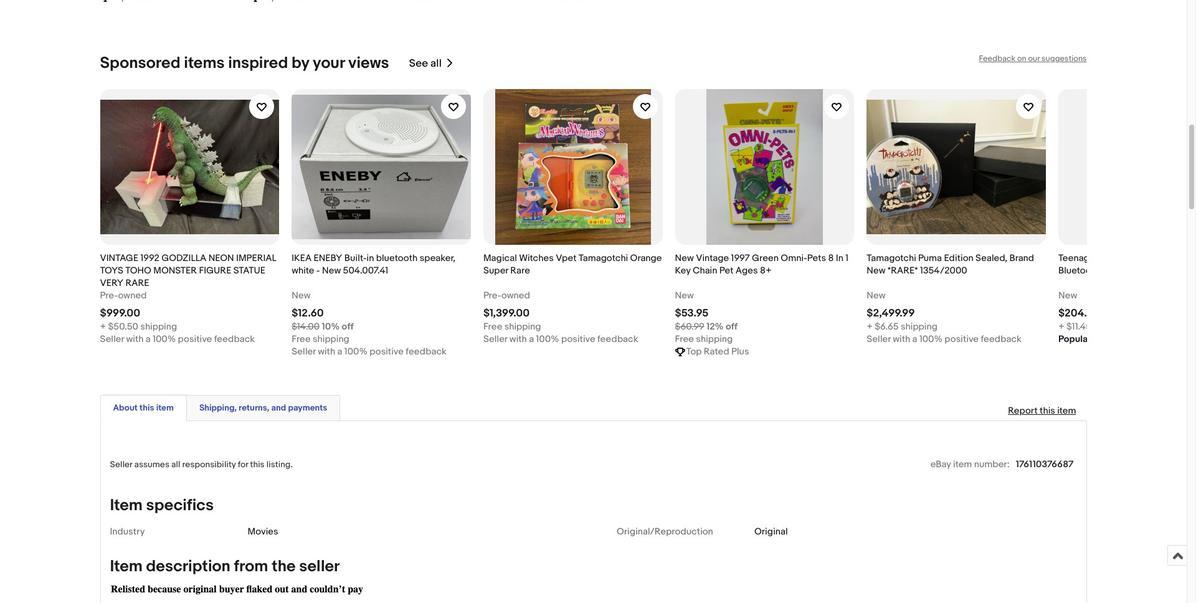 Task type: locate. For each thing, give the bounding box(es) containing it.
$11.45
[[1067, 321, 1092, 333]]

2 horizontal spatial +
[[1059, 321, 1065, 333]]

all inside the see all link
[[431, 57, 442, 69]]

free down "$14.00"
[[292, 333, 311, 345]]

with
[[126, 333, 144, 345], [510, 333, 527, 345], [893, 333, 911, 345], [318, 346, 335, 358]]

1 horizontal spatial seller with a 100% positive feedback text field
[[484, 333, 638, 346]]

pre- up $1,399.00
[[484, 290, 502, 302]]

3 + from the left
[[1059, 321, 1065, 333]]

0 vertical spatial item
[[110, 496, 143, 515]]

item inside 'button'
[[156, 403, 174, 413]]

2 new text field from the left
[[1059, 290, 1078, 302]]

this right for
[[250, 459, 265, 470]]

Top Rated Plus text field
[[686, 346, 749, 358]]

free down $60.99
[[675, 333, 694, 345]]

with down $6.65
[[893, 333, 911, 345]]

owned
[[118, 290, 147, 302], [502, 290, 530, 302]]

-
[[316, 265, 320, 277]]

with down previous price $14.00 10% off text field
[[318, 346, 335, 358]]

with down '$50.50'
[[126, 333, 144, 345]]

with down $1,399.00 text field
[[510, 333, 527, 345]]

this for report
[[1040, 405, 1056, 417]]

1 horizontal spatial +
[[867, 321, 873, 333]]

owned inside pre-owned $1,399.00 free shipping seller with a 100% positive feedback
[[502, 290, 530, 302]]

for
[[238, 459, 248, 470]]

seller down "$14.00"
[[292, 346, 316, 358]]

shipping down 12% at right
[[696, 333, 733, 345]]

shipping inside new $2,499.99 + $6.65 shipping seller with a 100% positive feedback
[[901, 321, 938, 333]]

+ left $6.65
[[867, 321, 873, 333]]

New text field
[[675, 290, 694, 302], [867, 290, 886, 302]]

Popular text field
[[1059, 333, 1092, 346]]

1 horizontal spatial this
[[250, 459, 265, 470]]

Seller with a 100% positive feedback text field
[[100, 333, 255, 346]]

ebay
[[931, 459, 951, 471]]

shipping right the $11.45
[[1094, 321, 1131, 333]]

new up $12.60 text box
[[292, 290, 311, 302]]

2 item from the top
[[110, 557, 143, 576]]

$2,499.99 text field
[[867, 307, 915, 320]]

2 + from the left
[[867, 321, 873, 333]]

seller inside new $2,499.99 + $6.65 shipping seller with a 100% positive feedback
[[867, 333, 891, 345]]

brand
[[1010, 252, 1035, 264]]

1 pre- from the left
[[100, 290, 118, 302]]

+ inside new $2,499.99 + $6.65 shipping seller with a 100% positive feedback
[[867, 321, 873, 333]]

2 horizontal spatial free
[[675, 333, 694, 345]]

new up "key"
[[675, 252, 694, 264]]

$6.65
[[875, 321, 899, 333]]

new inside new $204.99 + $11.45 shipping popular
[[1059, 290, 1078, 302]]

feedback
[[214, 333, 255, 345], [598, 333, 638, 345], [981, 333, 1022, 345], [406, 346, 447, 358]]

seller left assumes
[[110, 459, 132, 470]]

1 horizontal spatial free
[[484, 321, 502, 333]]

ikea
[[292, 252, 312, 264]]

0 horizontal spatial pre-
[[100, 290, 118, 302]]

free down $1,399.00
[[484, 321, 502, 333]]

1 horizontal spatial tamagotchi
[[867, 252, 917, 264]]

item description from the seller
[[110, 557, 340, 576]]

new for $53.95
[[675, 290, 694, 302]]

2 new text field from the left
[[867, 290, 886, 302]]

off inside "new $53.95 $60.99 12% off free shipping"
[[726, 321, 738, 333]]

tamagotchi right vpet
[[579, 252, 628, 264]]

report this item
[[1008, 405, 1077, 417]]

seller inside new $12.60 $14.00 10% off free shipping seller with a 100% positive feedback
[[292, 346, 316, 358]]

Seller with a 100% positive feedback text field
[[484, 333, 638, 346], [867, 333, 1022, 346], [292, 346, 447, 358]]

2 tamagotchi from the left
[[867, 252, 917, 264]]

1 pre-owned text field from the left
[[100, 290, 147, 302]]

pre-owned text field down very
[[100, 290, 147, 302]]

1 horizontal spatial off
[[726, 321, 738, 333]]

1 horizontal spatial all
[[431, 57, 442, 69]]

1 horizontal spatial new text field
[[1059, 290, 1078, 302]]

0 horizontal spatial new text field
[[292, 290, 311, 302]]

payments
[[288, 403, 327, 413]]

all
[[431, 57, 442, 69], [171, 459, 180, 470]]

feedback on our suggestions
[[979, 54, 1087, 64]]

magical witches vpet tamagotchi orange super rare
[[484, 252, 662, 277]]

orange
[[630, 252, 662, 264]]

suggestions
[[1042, 54, 1087, 64]]

seller down $6.65
[[867, 333, 891, 345]]

positive inside vintage 1992 godzilla neon imperial toys toho monster figure statue very rare pre-owned $999.00 + $50.50 shipping seller with a 100% positive feedback
[[178, 333, 212, 345]]

new for $12.60
[[292, 290, 311, 302]]

item down the industry at bottom left
[[110, 557, 143, 576]]

shipping down $2,499.99 text box
[[901, 321, 938, 333]]

+
[[100, 321, 106, 333], [867, 321, 873, 333], [1059, 321, 1065, 333]]

positive
[[178, 333, 212, 345], [561, 333, 596, 345], [945, 333, 979, 345], [370, 346, 404, 358]]

0 horizontal spatial off
[[342, 321, 354, 333]]

0 horizontal spatial item
[[156, 403, 174, 413]]

100%
[[153, 333, 176, 345], [536, 333, 559, 345], [920, 333, 943, 345], [345, 346, 368, 358]]

0 horizontal spatial tamagotchi
[[579, 252, 628, 264]]

new inside new vintage 1997 green omni-pets 8 in 1 key chain pet ages 8+
[[675, 252, 694, 264]]

new inside "new $53.95 $60.99 12% off free shipping"
[[675, 290, 694, 302]]

shipping down $1,399.00 text field
[[505, 321, 541, 333]]

item
[[156, 403, 174, 413], [1058, 405, 1077, 417], [953, 459, 972, 471]]

$204.99
[[1059, 307, 1100, 320]]

new text field for $12.60
[[292, 290, 311, 302]]

seller inside vintage 1992 godzilla neon imperial toys toho monster figure statue very rare pre-owned $999.00 + $50.50 shipping seller with a 100% positive feedback
[[100, 333, 124, 345]]

all right assumes
[[171, 459, 180, 470]]

responsibility
[[182, 459, 236, 470]]

seller with a 100% positive feedback text field down $6.65
[[867, 333, 1022, 346]]

504.007.41
[[343, 265, 388, 277]]

off inside new $12.60 $14.00 10% off free shipping seller with a 100% positive feedback
[[342, 321, 354, 333]]

seller down $1,399.00
[[484, 333, 508, 345]]

item for report this item
[[1058, 405, 1077, 417]]

+ $11.45 shipping text field
[[1059, 321, 1131, 333]]

0 horizontal spatial new text field
[[675, 290, 694, 302]]

rated
[[704, 346, 730, 358]]

omni-
[[781, 252, 808, 264]]

toho
[[125, 265, 151, 277]]

Free shipping text field
[[484, 321, 541, 333], [292, 333, 350, 346], [675, 333, 733, 346]]

tab list
[[100, 393, 1087, 421]]

green
[[752, 252, 779, 264]]

off right 12% at right
[[726, 321, 738, 333]]

pets
[[808, 252, 826, 264]]

chain
[[693, 265, 718, 277]]

specifics
[[146, 496, 214, 515]]

1 off from the left
[[342, 321, 354, 333]]

0 horizontal spatial this
[[140, 403, 154, 413]]

item up the industry at bottom left
[[110, 496, 143, 515]]

frek
[[1178, 252, 1197, 264]]

1 horizontal spatial pre-owned text field
[[484, 290, 530, 302]]

new text field up $2,499.99 text box
[[867, 290, 886, 302]]

listing.
[[267, 459, 293, 470]]

100% inside new $12.60 $14.00 10% off free shipping seller with a 100% positive feedback
[[345, 346, 368, 358]]

on
[[1018, 54, 1027, 64]]

new up $2,499.99 text box
[[867, 290, 886, 302]]

item right the ebay
[[953, 459, 972, 471]]

shipping inside new $204.99 + $11.45 shipping popular
[[1094, 321, 1131, 333]]

0 horizontal spatial free shipping text field
[[292, 333, 350, 346]]

seller with a 100% positive feedback text field for $1,399.00
[[484, 333, 638, 346]]

1 horizontal spatial new text field
[[867, 290, 886, 302]]

0 horizontal spatial +
[[100, 321, 106, 333]]

free shipping text field down $1,399.00 text field
[[484, 321, 541, 333]]

this inside 'button'
[[140, 403, 154, 413]]

1 item from the top
[[110, 496, 143, 515]]

1 new text field from the left
[[292, 290, 311, 302]]

2 off from the left
[[726, 321, 738, 333]]

free shipping text field for $12.60
[[292, 333, 350, 346]]

owned up $1,399.00 text field
[[502, 290, 530, 302]]

0 horizontal spatial owned
[[118, 290, 147, 302]]

views
[[348, 54, 389, 73]]

+ left '$50.50'
[[100, 321, 106, 333]]

seller down '$50.50'
[[100, 333, 124, 345]]

new down eneby
[[322, 265, 341, 277]]

feedback on our suggestions link
[[979, 54, 1087, 64]]

1 horizontal spatial owned
[[502, 290, 530, 302]]

new $2,499.99 + $6.65 shipping seller with a 100% positive feedback
[[867, 290, 1022, 345]]

item for item specifics
[[110, 496, 143, 515]]

+ for $204.99
[[1059, 321, 1065, 333]]

new inside new $2,499.99 + $6.65 shipping seller with a 100% positive feedback
[[867, 290, 886, 302]]

owned down rare
[[118, 290, 147, 302]]

description
[[146, 557, 230, 576]]

new for $204.99
[[1059, 290, 1078, 302]]

free
[[484, 321, 502, 333], [292, 333, 311, 345], [675, 333, 694, 345]]

2 horizontal spatial item
[[1058, 405, 1077, 417]]

tamagotchi puma edition sealed, brand new *rare* 1354/2000
[[867, 252, 1035, 277]]

Pre-owned text field
[[100, 290, 147, 302], [484, 290, 530, 302]]

free shipping text field down 10%
[[292, 333, 350, 346]]

new up the $204.99
[[1059, 290, 1078, 302]]

free inside new $12.60 $14.00 10% off free shipping seller with a 100% positive feedback
[[292, 333, 311, 345]]

built-
[[345, 252, 367, 264]]

2 horizontal spatial this
[[1040, 405, 1056, 417]]

off right 10%
[[342, 321, 354, 333]]

all right see on the left top of page
[[431, 57, 442, 69]]

$12.60 text field
[[292, 307, 324, 320]]

tab list containing about this item
[[100, 393, 1087, 421]]

see
[[409, 57, 428, 69]]

new $12.60 $14.00 10% off free shipping seller with a 100% positive feedback
[[292, 290, 447, 358]]

with inside vintage 1992 godzilla neon imperial toys toho monster figure statue very rare pre-owned $999.00 + $50.50 shipping seller with a 100% positive feedback
[[126, 333, 144, 345]]

1 vertical spatial all
[[171, 459, 180, 470]]

item right report on the bottom of the page
[[1058, 405, 1077, 417]]

item for item description from the seller
[[110, 557, 143, 576]]

feedback inside new $2,499.99 + $6.65 shipping seller with a 100% positive feedback
[[981, 333, 1022, 345]]

this
[[140, 403, 154, 413], [1040, 405, 1056, 417], [250, 459, 265, 470]]

seller with a 100% positive feedback text field down 10%
[[292, 346, 447, 358]]

a
[[146, 333, 151, 345], [529, 333, 534, 345], [913, 333, 918, 345], [337, 346, 342, 358]]

free shipping text field down 12% at right
[[675, 333, 733, 346]]

new text field for $2,499.99
[[867, 290, 886, 302]]

+ left the $11.45
[[1059, 321, 1065, 333]]

2 owned from the left
[[502, 290, 530, 302]]

a inside new $2,499.99 + $6.65 shipping seller with a 100% positive feedback
[[913, 333, 918, 345]]

2 horizontal spatial free shipping text field
[[675, 333, 733, 346]]

new
[[675, 252, 694, 264], [322, 265, 341, 277], [867, 265, 886, 277], [292, 290, 311, 302], [675, 290, 694, 302], [867, 290, 886, 302], [1059, 290, 1078, 302]]

pre-owned text field up $1,399.00 text field
[[484, 290, 530, 302]]

0 vertical spatial all
[[431, 57, 442, 69]]

0 horizontal spatial seller with a 100% positive feedback text field
[[292, 346, 447, 358]]

seller
[[299, 557, 340, 576]]

New text field
[[292, 290, 311, 302], [1059, 290, 1078, 302]]

new up $53.95
[[675, 290, 694, 302]]

1 new text field from the left
[[675, 290, 694, 302]]

this right about
[[140, 403, 154, 413]]

free inside pre-owned $1,399.00 free shipping seller with a 100% positive feedback
[[484, 321, 502, 333]]

tamagotchi up *rare*
[[867, 252, 917, 264]]

this for about
[[140, 403, 154, 413]]

0 horizontal spatial pre-owned text field
[[100, 290, 147, 302]]

positive inside new $12.60 $14.00 10% off free shipping seller with a 100% positive feedback
[[370, 346, 404, 358]]

shipping up seller with a 100% positive feedback text box
[[140, 321, 177, 333]]

new inside new $12.60 $14.00 10% off free shipping seller with a 100% positive feedback
[[292, 290, 311, 302]]

$1,399.00 text field
[[484, 307, 530, 320]]

new $204.99 + $11.45 shipping popular
[[1059, 290, 1131, 345]]

item right about
[[156, 403, 174, 413]]

new text field up the $204.99
[[1059, 290, 1078, 302]]

figure
[[199, 265, 231, 277]]

vintage 1992 godzilla neon imperial toys toho monster figure statue very rare pre-owned $999.00 + $50.50 shipping seller with a 100% positive feedback
[[100, 252, 277, 345]]

shipping
[[140, 321, 177, 333], [505, 321, 541, 333], [901, 321, 938, 333], [1094, 321, 1131, 333], [313, 333, 350, 345], [696, 333, 733, 345]]

100% inside new $2,499.99 + $6.65 shipping seller with a 100% positive feedback
[[920, 333, 943, 345]]

previous price $60.99 12% off text field
[[675, 321, 738, 333]]

item
[[110, 496, 143, 515], [110, 557, 143, 576]]

feedback inside pre-owned $1,399.00 free shipping seller with a 100% positive feedback
[[598, 333, 638, 345]]

2 pre- from the left
[[484, 290, 502, 302]]

+ inside new $204.99 + $11.45 shipping popular
[[1059, 321, 1065, 333]]

2 horizontal spatial seller with a 100% positive feedback text field
[[867, 333, 1022, 346]]

shipping down 10%
[[313, 333, 350, 345]]

shipping inside "new $53.95 $60.99 12% off free shipping"
[[696, 333, 733, 345]]

eneby
[[314, 252, 342, 264]]

seller with a 100% positive feedback text field down $1,399.00
[[484, 333, 638, 346]]

0 horizontal spatial free
[[292, 333, 311, 345]]

None text field
[[111, 0, 174, 4], [261, 0, 324, 4], [400, 0, 541, 4], [551, 0, 691, 4], [111, 0, 174, 4], [261, 0, 324, 4], [400, 0, 541, 4], [551, 0, 691, 4]]

+ inside vintage 1992 godzilla neon imperial toys toho monster figure statue very rare pre-owned $999.00 + $50.50 shipping seller with a 100% positive feedback
[[100, 321, 106, 333]]

pet
[[720, 265, 734, 277]]

1 + from the left
[[100, 321, 106, 333]]

rare
[[126, 277, 149, 289]]

owned inside vintage 1992 godzilla neon imperial toys toho monster figure statue very rare pre-owned $999.00 + $50.50 shipping seller with a 100% positive feedback
[[118, 290, 147, 302]]

free inside "new $53.95 $60.99 12% off free shipping"
[[675, 333, 694, 345]]

sealed,
[[976, 252, 1008, 264]]

by
[[292, 54, 309, 73]]

new left *rare*
[[867, 265, 886, 277]]

this right report on the bottom of the page
[[1040, 405, 1056, 417]]

positive inside new $2,499.99 + $6.65 shipping seller with a 100% positive feedback
[[945, 333, 979, 345]]

1 owned from the left
[[118, 290, 147, 302]]

1 horizontal spatial pre-
[[484, 290, 502, 302]]

2 pre-owned text field from the left
[[484, 290, 530, 302]]

original/reproduction
[[617, 526, 713, 538]]

off
[[342, 321, 354, 333], [726, 321, 738, 333]]

$53.95 text field
[[675, 307, 709, 320]]

report
[[1008, 405, 1038, 417]]

pre- down very
[[100, 290, 118, 302]]

new text field up $53.95
[[675, 290, 694, 302]]

vintage
[[696, 252, 729, 264]]

new text field up $12.60 text box
[[292, 290, 311, 302]]

1 tamagotchi from the left
[[579, 252, 628, 264]]

1 vertical spatial item
[[110, 557, 143, 576]]

super
[[484, 265, 509, 277]]



Task type: describe. For each thing, give the bounding box(es) containing it.
new for $2,499.99
[[867, 290, 886, 302]]

176110376687
[[1016, 459, 1074, 471]]

$1,399.00
[[484, 307, 530, 320]]

vpet
[[556, 252, 577, 264]]

sponsored items inspired by your views
[[100, 54, 389, 73]]

+ $6.65 shipping text field
[[867, 321, 938, 333]]

$50.50
[[108, 321, 138, 333]]

$999.00 text field
[[100, 307, 140, 320]]

new inside tamagotchi puma edition sealed, brand new *rare* 1354/2000
[[867, 265, 886, 277]]

your
[[313, 54, 345, 73]]

teenage
[[1059, 252, 1095, 264]]

pre-owned $1,399.00 free shipping seller with a 100% positive feedback
[[484, 290, 638, 345]]

speaker,
[[420, 252, 456, 264]]

monster
[[153, 265, 197, 277]]

seller assumes all responsibility for this listing.
[[110, 459, 293, 470]]

new for vintage
[[675, 252, 694, 264]]

pre-owned text field for $1,399.00
[[484, 290, 530, 302]]

10%
[[322, 321, 340, 333]]

with inside pre-owned $1,399.00 free shipping seller with a 100% positive feedback
[[510, 333, 527, 345]]

free shipping text field for $53.95
[[675, 333, 733, 346]]

shipping inside pre-owned $1,399.00 free shipping seller with a 100% positive feedback
[[505, 321, 541, 333]]

$53.95
[[675, 307, 709, 320]]

seller inside pre-owned $1,399.00 free shipping seller with a 100% positive feedback
[[484, 333, 508, 345]]

a inside pre-owned $1,399.00 free shipping seller with a 100% positive feedback
[[529, 333, 534, 345]]

tamagotchi inside tamagotchi puma edition sealed, brand new *rare* 1354/2000
[[867, 252, 917, 264]]

tamagotchi inside the magical witches vpet tamagotchi orange super rare
[[579, 252, 628, 264]]

pre- inside vintage 1992 godzilla neon imperial toys toho monster figure statue very rare pre-owned $999.00 + $50.50 shipping seller with a 100% positive feedback
[[100, 290, 118, 302]]

$12.60
[[292, 307, 324, 320]]

shipping,
[[199, 403, 237, 413]]

100% inside vintage 1992 godzilla neon imperial toys toho monster figure statue very rare pre-owned $999.00 + $50.50 shipping seller with a 100% positive feedback
[[153, 333, 176, 345]]

free for $12.60
[[292, 333, 311, 345]]

neon
[[209, 252, 234, 264]]

+ for $2,499.99
[[867, 321, 873, 333]]

top rated plus
[[686, 346, 749, 358]]

and
[[271, 403, 286, 413]]

off for $12.60
[[342, 321, 354, 333]]

about
[[113, 403, 138, 413]]

returns,
[[239, 403, 269, 413]]

1992
[[141, 252, 159, 264]]

see all link
[[409, 54, 454, 73]]

godzilla
[[161, 252, 206, 264]]

toys
[[100, 265, 123, 277]]

12%
[[707, 321, 724, 333]]

white
[[292, 265, 314, 277]]

number:
[[974, 459, 1010, 471]]

ikea eneby built-in bluetooth speaker, white - new 504.007.41
[[292, 252, 456, 277]]

sponsored
[[100, 54, 180, 73]]

*rare*
[[888, 265, 918, 277]]

See all text field
[[409, 57, 442, 69]]

off for $53.95
[[726, 321, 738, 333]]

+ $50.50 shipping text field
[[100, 321, 177, 333]]

1354/2000
[[921, 265, 968, 277]]

plus
[[732, 346, 749, 358]]

movies
[[248, 526, 278, 538]]

item for about this item
[[156, 403, 174, 413]]

about this item button
[[113, 402, 174, 414]]

100% inside pre-owned $1,399.00 free shipping seller with a 100% positive feedback
[[536, 333, 559, 345]]

new text field for $53.95
[[675, 290, 694, 302]]

1 horizontal spatial free shipping text field
[[484, 321, 541, 333]]

shipping, returns, and payments button
[[199, 402, 327, 414]]

teenage engineering x ikea frek
[[1059, 252, 1197, 277]]

feedback inside vintage 1992 godzilla neon imperial toys toho monster figure statue very rare pre-owned $999.00 + $50.50 shipping seller with a 100% positive feedback
[[214, 333, 255, 345]]

new inside the ikea eneby built-in bluetooth speaker, white - new 504.007.41
[[322, 265, 341, 277]]

edition
[[944, 252, 974, 264]]

0 horizontal spatial all
[[171, 459, 180, 470]]

free for $53.95
[[675, 333, 694, 345]]

witches
[[519, 252, 554, 264]]

$14.00
[[292, 321, 320, 333]]

in
[[367, 252, 374, 264]]

1
[[846, 252, 849, 264]]

ages
[[736, 265, 758, 277]]

in
[[836, 252, 844, 264]]

bluetooth
[[376, 252, 418, 264]]

popular
[[1059, 333, 1092, 345]]

pre- inside pre-owned $1,399.00 free shipping seller with a 100% positive feedback
[[484, 290, 502, 302]]

assumes
[[134, 459, 169, 470]]

imperial
[[236, 252, 277, 264]]

$2,499.99
[[867, 307, 915, 320]]

x
[[1150, 252, 1157, 264]]

puma
[[919, 252, 942, 264]]

magical
[[484, 252, 517, 264]]

a inside vintage 1992 godzilla neon imperial toys toho monster figure statue very rare pre-owned $999.00 + $50.50 shipping seller with a 100% positive feedback
[[146, 333, 151, 345]]

$60.99
[[675, 321, 705, 333]]

shipping inside new $12.60 $14.00 10% off free shipping seller with a 100% positive feedback
[[313, 333, 350, 345]]

inspired
[[228, 54, 288, 73]]

with inside new $2,499.99 + $6.65 shipping seller with a 100% positive feedback
[[893, 333, 911, 345]]

shipping inside vintage 1992 godzilla neon imperial toys toho monster figure statue very rare pre-owned $999.00 + $50.50 shipping seller with a 100% positive feedback
[[140, 321, 177, 333]]

the
[[272, 557, 296, 576]]

see all
[[409, 57, 442, 69]]

top
[[686, 346, 702, 358]]

pre-owned text field for $999.00
[[100, 290, 147, 302]]

new text field for $204.99
[[1059, 290, 1078, 302]]

seller with a 100% positive feedback text field for $2,499.99
[[867, 333, 1022, 346]]

new $53.95 $60.99 12% off free shipping
[[675, 290, 738, 345]]

vintage
[[100, 252, 138, 264]]

items
[[184, 54, 225, 73]]

rare
[[511, 265, 530, 277]]

with inside new $12.60 $14.00 10% off free shipping seller with a 100% positive feedback
[[318, 346, 335, 358]]

ikea
[[1159, 252, 1176, 264]]

1 horizontal spatial item
[[953, 459, 972, 471]]

previous price $14.00 10% off text field
[[292, 321, 354, 333]]

$204.99 text field
[[1059, 307, 1100, 320]]

a inside new $12.60 $14.00 10% off free shipping seller with a 100% positive feedback
[[337, 346, 342, 358]]

feedback
[[979, 54, 1016, 64]]

item specifics
[[110, 496, 214, 515]]

feedback inside new $12.60 $14.00 10% off free shipping seller with a 100% positive feedback
[[406, 346, 447, 358]]

8
[[829, 252, 834, 264]]

8+
[[760, 265, 772, 277]]

statue
[[234, 265, 265, 277]]

ebay item number: 176110376687
[[931, 459, 1074, 471]]

$999.00
[[100, 307, 140, 320]]

key
[[675, 265, 691, 277]]

report this item link
[[1002, 399, 1083, 423]]

shipping, returns, and payments
[[199, 403, 327, 413]]

positive inside pre-owned $1,399.00 free shipping seller with a 100% positive feedback
[[561, 333, 596, 345]]

new vintage 1997 green omni-pets 8 in 1 key chain pet ages 8+
[[675, 252, 849, 277]]



Task type: vqa. For each thing, say whether or not it's contained in the screenshot.
bluetooth
yes



